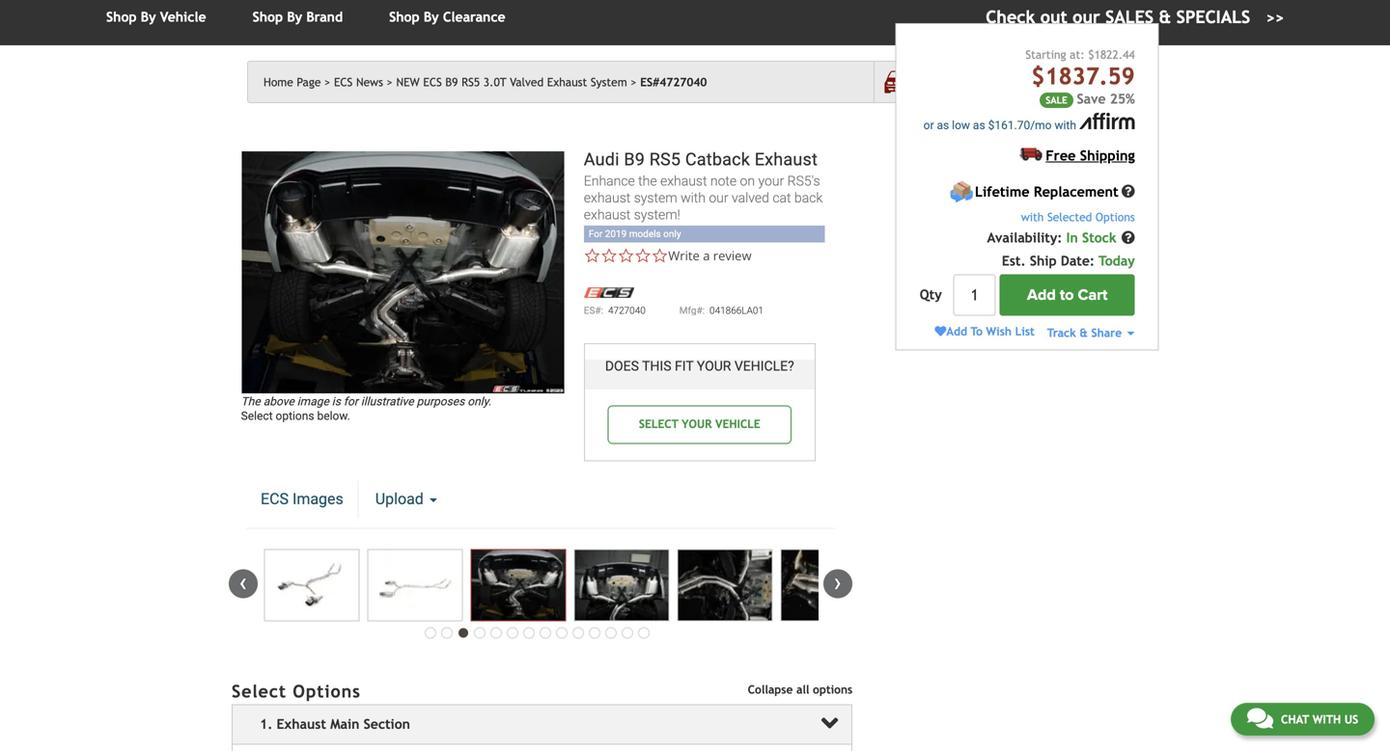 Task type: describe. For each thing, give the bounding box(es) containing it.
question circle image
[[1121, 185, 1135, 198]]

audi b9 rs5 catback exhaust enhance the exhaust note on your rs5's exhaust system with our valved cat back exhaust system! for 2019 models only
[[584, 150, 823, 240]]

qty
[[920, 287, 942, 303]]

ecs news
[[334, 75, 383, 89]]

shop by brand
[[253, 9, 343, 25]]

write a review link
[[668, 247, 752, 265]]

0 horizontal spatial exhaust
[[547, 75, 587, 89]]

write a review
[[668, 247, 752, 265]]

shipping
[[1080, 147, 1135, 163]]

ecs news link
[[334, 75, 393, 89]]

home
[[264, 75, 293, 89]]

illustrative
[[361, 395, 414, 409]]

sale
[[1046, 95, 1068, 106]]

catback
[[685, 150, 750, 170]]

replacement
[[1034, 184, 1119, 200]]

ecs for ecs images
[[261, 491, 289, 509]]

wish
[[986, 325, 1012, 338]]

041866la01
[[710, 305, 764, 317]]

availability: in stock
[[987, 230, 1120, 245]]

vehicle for shop by vehicle
[[160, 9, 206, 25]]

1 horizontal spatial with
[[1055, 119, 1076, 132]]

on
[[740, 173, 755, 189]]

‹
[[239, 570, 247, 596]]

shop by clearance
[[389, 9, 505, 25]]

cart
[[1078, 286, 1108, 304]]

select options
[[232, 682, 361, 702]]

3.0t
[[483, 75, 506, 89]]

below.
[[317, 410, 350, 423]]

for
[[589, 228, 603, 240]]

to inside button
[[1060, 286, 1074, 304]]

or as low as $ 161.70 /mo with
[[923, 119, 1079, 132]]

to
[[971, 325, 983, 338]]

all options
[[796, 684, 853, 697]]

est.
[[1002, 253, 1026, 269]]

2 empty star image from the left
[[618, 248, 635, 265]]

/mo
[[1030, 119, 1052, 132]]

home page
[[264, 75, 321, 89]]

upload
[[375, 491, 427, 509]]

comments image
[[1247, 708, 1273, 731]]

exhaust inside audi b9 rs5 catback exhaust enhance the exhaust note on your rs5's exhaust system with our valved cat back exhaust system! for 2019 models only
[[755, 150, 818, 170]]

2 as from the left
[[973, 119, 985, 132]]

is
[[332, 395, 341, 409]]

3 empty star image from the left
[[651, 248, 668, 265]]

$ inside starting at: $ 1822.44 1837.59 sale save 25 %
[[1088, 48, 1094, 61]]

1 empty star image from the left
[[601, 248, 618, 265]]

sales & specials link
[[986, 4, 1284, 30]]

mfg#: 041866la01
[[679, 305, 764, 317]]

for
[[344, 395, 358, 409]]

or
[[923, 119, 934, 132]]

review
[[713, 247, 752, 265]]

home page link
[[264, 75, 330, 89]]

this product is lifetime replacement eligible image
[[949, 180, 973, 204]]

& for track
[[1080, 326, 1088, 340]]

1 empty star image from the left
[[584, 248, 601, 265]]

the
[[241, 395, 260, 409]]

your
[[682, 418, 712, 431]]

new
[[396, 75, 420, 89]]

all
[[796, 684, 809, 697]]

date:
[[1061, 253, 1095, 269]]

161.70
[[995, 119, 1030, 132]]

0 vertical spatial exhaust
[[660, 173, 707, 189]]

starting at: $ 1822.44 1837.59 sale save 25 %
[[1025, 48, 1135, 107]]

pick
[[1046, 81, 1071, 97]]

4727040
[[608, 305, 646, 317]]

add to wish list
[[946, 325, 1035, 338]]

select for select your vehicle
[[639, 418, 679, 431]]

ecs for ecs news
[[334, 75, 353, 89]]

page
[[297, 75, 321, 89]]

please
[[921, 81, 961, 97]]

est. ship date: today
[[1002, 253, 1135, 269]]

purposes
[[417, 395, 465, 409]]

low
[[952, 119, 970, 132]]

add for add to cart
[[1027, 286, 1056, 304]]

free shipping
[[1046, 147, 1135, 163]]

question circle image
[[1121, 231, 1135, 245]]

select your vehicle
[[639, 418, 760, 431]]

images
[[292, 491, 343, 509]]

options for selected options
[[1096, 210, 1135, 224]]

the above image is for illustrative purposes only. select options below.
[[241, 395, 491, 423]]

shop by vehicle
[[106, 9, 206, 25]]

select inside the above image is for illustrative purposes only. select options below.
[[241, 410, 273, 423]]

vehicle for select your vehicle
[[715, 418, 760, 431]]

free
[[1046, 147, 1076, 163]]

› link
[[823, 570, 852, 599]]

%
[[1126, 91, 1135, 107]]

only.
[[468, 395, 491, 409]]

system!
[[634, 207, 680, 223]]

shop for shop by brand
[[253, 9, 283, 25]]

shop by vehicle link
[[106, 9, 206, 25]]

system
[[591, 75, 627, 89]]



Task type: vqa. For each thing, say whether or not it's contained in the screenshot.
Options corresponding to Selected Options
yes



Task type: locate. For each thing, give the bounding box(es) containing it.
'select'
[[986, 81, 1028, 97]]

0 vertical spatial rs5
[[462, 75, 480, 89]]

3 shop from the left
[[389, 9, 420, 25]]

0 vertical spatial a
[[1074, 81, 1081, 97]]

$ inside or as low as $161.70/mo with  - affirm financing (opens in modal) element
[[988, 119, 995, 132]]

with
[[1055, 119, 1076, 132], [681, 190, 706, 206], [1312, 713, 1341, 727]]

above
[[263, 395, 294, 409]]

shop for shop by vehicle
[[106, 9, 137, 25]]

1 horizontal spatial options
[[813, 684, 853, 697]]

rs5 left 3.0t at the top left
[[462, 75, 480, 89]]

valved
[[510, 75, 544, 89]]

ship
[[1030, 253, 1057, 269]]

1 horizontal spatial vehicle
[[715, 418, 760, 431]]

0 horizontal spatial with
[[681, 190, 706, 206]]

lifetime
[[975, 184, 1030, 200]]

es#4727040 - 041866la01 - audi b9 rs5 catback exhaust - enhance the exhaust note on your rs5's exhaust system with our valved cat back exhaust system! - ecs - audi image
[[241, 151, 565, 395], [264, 550, 360, 622], [367, 550, 463, 622], [470, 550, 566, 622], [574, 550, 670, 622], [677, 550, 773, 622], [780, 550, 876, 622]]

2 horizontal spatial by
[[424, 9, 439, 25]]

to left 'cart' at the right top
[[1060, 286, 1074, 304]]

add down ship
[[1027, 286, 1056, 304]]

free shipping image
[[1020, 147, 1042, 161]]

add for add to wish list
[[946, 325, 967, 338]]

‹ link
[[229, 570, 258, 599]]

empty star image
[[584, 248, 601, 265], [635, 248, 651, 265], [651, 248, 668, 265]]

audi
[[584, 150, 619, 170]]

1 horizontal spatial $
[[1088, 48, 1094, 61]]

1 vertical spatial options
[[293, 682, 361, 702]]

add to cart button
[[1000, 274, 1135, 316]]

0 vertical spatial to
[[1031, 81, 1043, 97]]

b9 left 3.0t at the top left
[[445, 75, 458, 89]]

ecs left news
[[334, 75, 353, 89]]

with left us on the bottom right of page
[[1312, 713, 1341, 727]]

0 vertical spatial $
[[1088, 48, 1094, 61]]

1 vertical spatial rs5
[[649, 150, 681, 170]]

a right write
[[703, 247, 710, 265]]

2 vertical spatial with
[[1312, 713, 1341, 727]]

0 horizontal spatial by
[[141, 9, 156, 25]]

es#4727040
[[640, 75, 707, 89]]

share
[[1091, 326, 1122, 340]]

›
[[834, 570, 842, 596]]

0 horizontal spatial as
[[937, 119, 949, 132]]

shop by clearance link
[[389, 9, 505, 25]]

1 vertical spatial b9
[[624, 150, 645, 170]]

1 horizontal spatial ecs
[[334, 75, 353, 89]]

0 horizontal spatial a
[[703, 247, 710, 265]]

1 shop from the left
[[106, 9, 137, 25]]

0 horizontal spatial options
[[276, 410, 314, 423]]

1 vertical spatial add
[[946, 325, 967, 338]]

& right sales
[[1159, 7, 1171, 27]]

sales
[[1105, 7, 1154, 27]]

vehicle
[[160, 9, 206, 25], [715, 418, 760, 431]]

our
[[709, 190, 728, 206]]

with left the our
[[681, 190, 706, 206]]

today
[[1099, 253, 1135, 269]]

1 horizontal spatial exhaust
[[755, 150, 818, 170]]

valved
[[732, 190, 769, 206]]

tap
[[964, 81, 983, 97]]

0 vertical spatial &
[[1159, 7, 1171, 27]]

&
[[1159, 7, 1171, 27], [1080, 326, 1088, 340]]

track & share button
[[1047, 326, 1135, 340]]

track & share
[[1047, 326, 1125, 340]]

0 vertical spatial add
[[1027, 286, 1056, 304]]

b9
[[445, 75, 458, 89], [624, 150, 645, 170]]

ecs right new
[[423, 75, 442, 89]]

by for clearance
[[424, 9, 439, 25]]

shop
[[106, 9, 137, 25], [253, 9, 283, 25], [389, 9, 420, 25]]

exhaust down enhance
[[584, 190, 631, 206]]

rs5's
[[787, 173, 820, 189]]

select for select
[[1090, 81, 1124, 94]]

or as low as $161.70/mo with  - affirm financing (opens in modal) element
[[920, 113, 1135, 133]]

0 horizontal spatial b9
[[445, 75, 458, 89]]

1 vertical spatial with
[[681, 190, 706, 206]]

select for select options
[[232, 682, 287, 702]]

2 vertical spatial exhaust
[[584, 207, 631, 223]]

1837.59
[[1045, 63, 1135, 90]]

2 horizontal spatial with
[[1312, 713, 1341, 727]]

& inside sales & specials link
[[1159, 7, 1171, 27]]

rs5 inside audi b9 rs5 catback exhaust enhance the exhaust note on your rs5's exhaust system with our valved cat back exhaust system! for 2019 models only
[[649, 150, 681, 170]]

options
[[1096, 210, 1135, 224], [293, 682, 361, 702]]

ecs left images
[[261, 491, 289, 509]]

1 horizontal spatial to
[[1060, 286, 1074, 304]]

the
[[638, 173, 657, 189]]

1 horizontal spatial add
[[1027, 286, 1056, 304]]

add to wish list link
[[935, 325, 1035, 338]]

3 by from the left
[[424, 9, 439, 25]]

25
[[1110, 91, 1126, 107]]

1 horizontal spatial &
[[1159, 7, 1171, 27]]

ecs image
[[584, 288, 634, 298]]

empty star image down models
[[635, 248, 651, 265]]

by for brand
[[287, 9, 302, 25]]

upload button
[[361, 480, 452, 519]]

1 horizontal spatial as
[[973, 119, 985, 132]]

as right 'or'
[[937, 119, 949, 132]]

at:
[[1070, 48, 1085, 61]]

0 vertical spatial vehicle
[[160, 9, 206, 25]]

1 by from the left
[[141, 9, 156, 25]]

$ right 'at:'
[[1088, 48, 1094, 61]]

write
[[668, 247, 700, 265]]

add
[[1027, 286, 1056, 304], [946, 325, 967, 338]]

options down above
[[276, 410, 314, 423]]

exhaust
[[547, 75, 587, 89], [755, 150, 818, 170]]

1 horizontal spatial a
[[1074, 81, 1081, 97]]

2 horizontal spatial ecs
[[423, 75, 442, 89]]

new ecs b9 rs5 3.0t valved exhaust system link
[[396, 75, 637, 89]]

selected options
[[1047, 210, 1135, 224]]

your
[[758, 173, 784, 189]]

add to cart
[[1027, 286, 1108, 304]]

2 empty star image from the left
[[635, 248, 651, 265]]

empty star image down for
[[584, 248, 601, 265]]

2 by from the left
[[287, 9, 302, 25]]

1 horizontal spatial options
[[1096, 210, 1135, 224]]

cat
[[773, 190, 791, 206]]

1 vertical spatial options
[[813, 684, 853, 697]]

0 horizontal spatial to
[[1031, 81, 1043, 97]]

please tap 'select' to pick a vehicle
[[921, 81, 1126, 97]]

1 horizontal spatial b9
[[624, 150, 645, 170]]

with right /mo
[[1055, 119, 1076, 132]]

brand
[[306, 9, 343, 25]]

select link
[[1090, 80, 1124, 96]]

enhance
[[584, 173, 635, 189]]

a right the pick at the right of the page
[[1074, 81, 1081, 97]]

1 horizontal spatial rs5
[[649, 150, 681, 170]]

options right all
[[813, 684, 853, 697]]

ecs images link
[[246, 480, 358, 519]]

exhaust up system
[[660, 173, 707, 189]]

0 horizontal spatial $
[[988, 119, 995, 132]]

b9 up the
[[624, 150, 645, 170]]

shop for shop by clearance
[[389, 9, 420, 25]]

None text field
[[953, 274, 996, 316]]

2019
[[605, 228, 627, 240]]

new ecs b9 rs5 3.0t valved exhaust system
[[396, 75, 627, 89]]

rs5 up the
[[649, 150, 681, 170]]

with inside audi b9 rs5 catback exhaust enhance the exhaust note on your rs5's exhaust system with our valved cat back exhaust system! for 2019 models only
[[681, 190, 706, 206]]

stock
[[1082, 230, 1116, 245]]

clearance
[[443, 9, 505, 25]]

chat with us
[[1281, 713, 1358, 727]]

to left the pick at the right of the page
[[1031, 81, 1043, 97]]

& right track
[[1080, 326, 1088, 340]]

exhaust up your
[[755, 150, 818, 170]]

track
[[1047, 326, 1076, 340]]

$
[[1088, 48, 1094, 61], [988, 119, 995, 132]]

1 horizontal spatial shop
[[253, 9, 283, 25]]

selected
[[1047, 210, 1092, 224]]

1 horizontal spatial by
[[287, 9, 302, 25]]

news
[[356, 75, 383, 89]]

models
[[629, 228, 661, 240]]

in
[[1066, 230, 1078, 245]]

back
[[794, 190, 823, 206]]

add left to
[[946, 325, 967, 338]]

0 horizontal spatial &
[[1080, 326, 1088, 340]]

b9 inside audi b9 rs5 catback exhaust enhance the exhaust note on your rs5's exhaust system with our valved cat back exhaust system! for 2019 models only
[[624, 150, 645, 170]]

specials
[[1176, 7, 1250, 27]]

options for select options
[[293, 682, 361, 702]]

heart image
[[935, 326, 946, 337]]

1 vertical spatial &
[[1080, 326, 1088, 340]]

1 vertical spatial to
[[1060, 286, 1074, 304]]

1 vertical spatial exhaust
[[755, 150, 818, 170]]

options
[[276, 410, 314, 423], [813, 684, 853, 697]]

0 vertical spatial with
[[1055, 119, 1076, 132]]

2 horizontal spatial shop
[[389, 9, 420, 25]]

chat with us link
[[1231, 704, 1375, 737]]

shop by brand link
[[253, 9, 343, 25]]

1 vertical spatial vehicle
[[715, 418, 760, 431]]

0 vertical spatial options
[[276, 410, 314, 423]]

empty star image
[[601, 248, 618, 265], [618, 248, 635, 265]]

& for sales
[[1159, 7, 1171, 27]]

2 shop from the left
[[253, 9, 283, 25]]

a
[[1074, 81, 1081, 97], [703, 247, 710, 265]]

es#: 4727040
[[584, 305, 646, 317]]

0 horizontal spatial rs5
[[462, 75, 480, 89]]

system
[[634, 190, 677, 206]]

mfg#:
[[679, 305, 705, 317]]

exhaust up the 2019
[[584, 207, 631, 223]]

empty star image down 'only'
[[651, 248, 668, 265]]

1 vertical spatial a
[[703, 247, 710, 265]]

0 horizontal spatial add
[[946, 325, 967, 338]]

0 vertical spatial b9
[[445, 75, 458, 89]]

angle down image
[[821, 711, 838, 738]]

image
[[297, 395, 329, 409]]

list
[[1015, 325, 1035, 338]]

exhaust right valved
[[547, 75, 587, 89]]

0 horizontal spatial shop
[[106, 9, 137, 25]]

0 horizontal spatial vehicle
[[160, 9, 206, 25]]

availability:
[[987, 230, 1062, 245]]

1 vertical spatial exhaust
[[584, 190, 631, 206]]

0 vertical spatial exhaust
[[547, 75, 587, 89]]

$ right low
[[988, 119, 995, 132]]

chat
[[1281, 713, 1309, 727]]

vehicle
[[1084, 81, 1126, 97]]

1 as from the left
[[937, 119, 949, 132]]

as right low
[[973, 119, 985, 132]]

by for vehicle
[[141, 9, 156, 25]]

0 horizontal spatial options
[[293, 682, 361, 702]]

options inside the above image is for illustrative purposes only. select options below.
[[276, 410, 314, 423]]

1 vertical spatial $
[[988, 119, 995, 132]]

0 vertical spatial options
[[1096, 210, 1135, 224]]

es#:
[[584, 305, 603, 317]]

0 horizontal spatial ecs
[[261, 491, 289, 509]]

add inside button
[[1027, 286, 1056, 304]]



